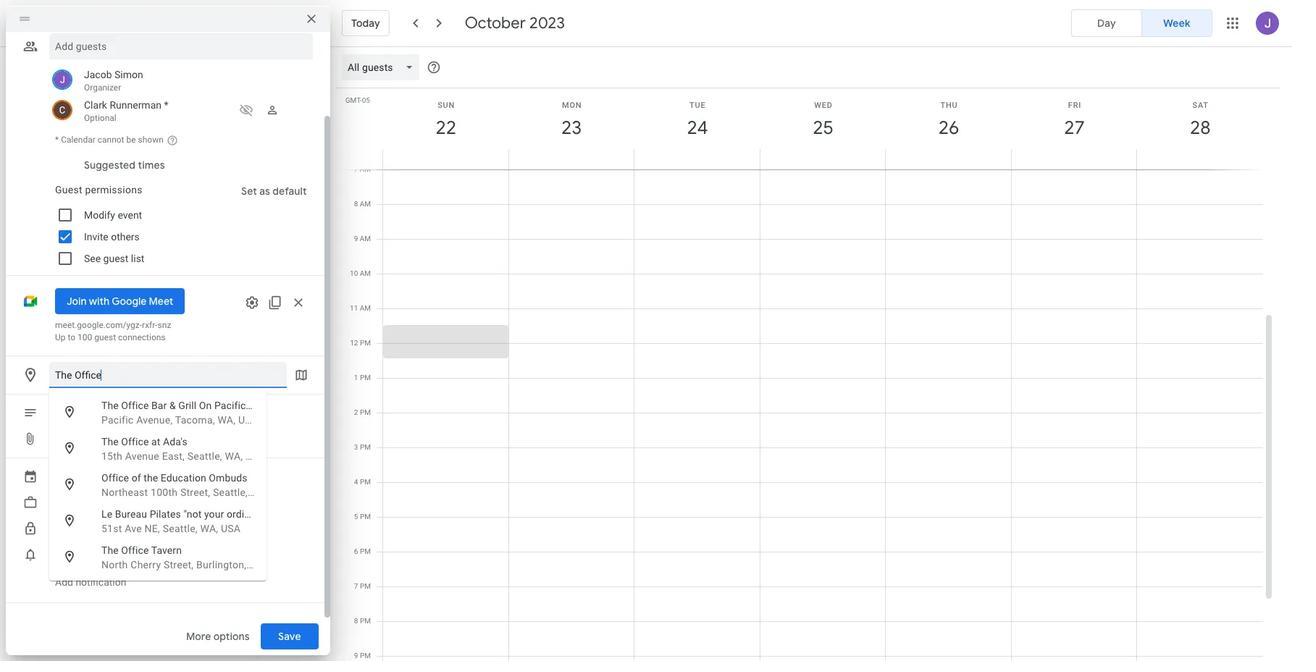 Task type: vqa. For each thing, say whether or not it's contained in the screenshot.
bottom seattle,
yes



Task type: locate. For each thing, give the bounding box(es) containing it.
the for the office at ada's 15th avenue east, seattle, wa, usa
[[101, 436, 119, 447]]

8 for 8 am
[[354, 200, 358, 208]]

pm right 6
[[360, 548, 371, 556]]

1 vertical spatial 7
[[354, 582, 358, 590]]

1 vertical spatial 9
[[354, 652, 358, 660]]

* down jacob simon, organizer tree item
[[164, 99, 168, 111]]

1 vertical spatial seattle,
[[213, 486, 248, 498]]

street, down education
[[180, 486, 210, 498]]

am for 9 am
[[360, 235, 371, 243]]

jacob simon organizer
[[84, 69, 143, 93]]

1 pm from the top
[[360, 339, 371, 347]]

1 vertical spatial jacob
[[55, 471, 84, 482]]

at
[[151, 436, 160, 447], [285, 508, 294, 520]]

pm for 5 pm
[[360, 513, 371, 521]]

office inside the office bar & grill on pacific avenue pacific avenue, tacoma, wa, usa
[[121, 399, 149, 411]]

1 pm
[[354, 374, 371, 382]]

office
[[121, 399, 149, 411], [121, 436, 149, 447], [101, 472, 129, 483], [121, 544, 149, 556]]

suggested times
[[84, 159, 165, 172]]

avenue up of at the bottom
[[125, 450, 159, 462]]

5 option from the top
[[49, 533, 290, 575]]

seattle, inside the office of the education ombuds northeast 100th street, seattle, wa, usa
[[213, 486, 248, 498]]

the inside "the office at ada's 15th avenue east, seattle, wa, usa"
[[101, 436, 119, 447]]

office up 15th
[[121, 436, 149, 447]]

1 7 from the top
[[354, 165, 358, 173]]

the inside the office tavern north cherry street, burlington, wa, usa
[[101, 544, 119, 556]]

1 horizontal spatial jacob
[[84, 69, 112, 80]]

0 vertical spatial the
[[101, 399, 119, 411]]

8 down '7 pm'
[[354, 617, 358, 625]]

monday, october 23 element
[[555, 112, 588, 145]]

1 9 from the top
[[354, 235, 358, 243]]

modify event
[[84, 209, 142, 221]]

at right day
[[285, 508, 294, 520]]

usa up day
[[271, 486, 291, 498]]

pacific right on
[[214, 399, 246, 411]]

others
[[111, 231, 140, 243]]

22
[[435, 116, 455, 140]]

ave
[[125, 523, 142, 534]]

wa, inside "the office at ada's 15th avenue east, seattle, wa, usa"
[[225, 450, 243, 462]]

add description
[[55, 407, 129, 419]]

wa,
[[218, 414, 236, 426], [225, 450, 243, 462], [250, 486, 268, 498], [200, 523, 218, 534], [249, 559, 267, 570]]

usa right tacoma,
[[238, 414, 258, 426]]

pm for 1 pm
[[360, 374, 371, 382]]

grid
[[336, 47, 1275, 661]]

avenue,
[[136, 414, 173, 426]]

the right of at the bottom
[[144, 472, 158, 483]]

as
[[260, 185, 270, 198]]

jacob simon, organizer tree item
[[49, 65, 313, 96]]

group
[[49, 178, 313, 269]]

0 vertical spatial at
[[151, 436, 160, 447]]

9
[[354, 235, 358, 243], [354, 652, 358, 660]]

8 pm from the top
[[360, 582, 371, 590]]

0 horizontal spatial jacob
[[55, 471, 84, 482]]

option
[[49, 389, 282, 430], [49, 425, 267, 466], [49, 461, 291, 503], [49, 497, 344, 539], [49, 533, 290, 575]]

office inside the office tavern north cherry street, burlington, wa, usa
[[121, 544, 149, 556]]

2 vertical spatial the
[[101, 544, 119, 556]]

0 vertical spatial pacific
[[214, 399, 246, 411]]

seattle, up the office of the education ombuds northeast 100th street, seattle, wa, usa on the left bottom
[[187, 450, 222, 462]]

the inside the office bar & grill on pacific avenue pacific avenue, tacoma, wa, usa
[[101, 399, 119, 411]]

1 8 from the top
[[354, 200, 358, 208]]

0 vertical spatial jacob
[[84, 69, 112, 80]]

26
[[938, 116, 958, 140]]

1 vertical spatial street,
[[164, 559, 194, 570]]

add inside button
[[55, 433, 73, 445]]

wa, inside le bureau pilates "not your ordinary day at the office" 51st ave ne, seattle, wa, usa
[[200, 523, 218, 534]]

0 vertical spatial 7
[[354, 165, 358, 173]]

4 pm from the top
[[360, 443, 371, 451]]

28
[[1189, 116, 1210, 140]]

usa inside the office bar & grill on pacific avenue pacific avenue, tacoma, wa, usa
[[238, 414, 258, 426]]

2 the from the top
[[101, 436, 119, 447]]

simon down 15th
[[87, 471, 116, 482]]

8 up 9 am
[[354, 200, 358, 208]]

wa, right burlington,
[[249, 559, 267, 570]]

add left the attachment
[[55, 433, 73, 445]]

am
[[360, 165, 371, 173], [360, 200, 371, 208], [360, 235, 371, 243], [360, 269, 371, 277], [360, 304, 371, 312]]

3 option from the top
[[49, 461, 291, 503]]

2
[[354, 408, 358, 416]]

10 pm from the top
[[360, 652, 371, 660]]

fri
[[1068, 101, 1082, 110]]

pm right 2
[[360, 408, 371, 416]]

3 the from the top
[[101, 544, 119, 556]]

clark runnerman, optional tree item
[[49, 96, 313, 126]]

4 option from the top
[[49, 497, 344, 539]]

9 for 9 pm
[[354, 652, 358, 660]]

add left notification
[[55, 577, 73, 588]]

9 up the 10 on the left of page
[[354, 235, 358, 243]]

9 down 8 pm
[[354, 652, 358, 660]]

5 pm
[[354, 513, 371, 521]]

option group
[[1071, 9, 1212, 37]]

pm for 4 pm
[[360, 478, 371, 486]]

5 am from the top
[[360, 304, 371, 312]]

seattle, down ombuds
[[213, 486, 248, 498]]

pm right 4 at left bottom
[[360, 478, 371, 486]]

0 horizontal spatial *
[[55, 135, 59, 145]]

3 add from the top
[[55, 577, 73, 588]]

am for 10 am
[[360, 269, 371, 277]]

street, inside the office of the education ombuds northeast 100th street, seattle, wa, usa
[[180, 486, 210, 498]]

1 horizontal spatial pacific
[[214, 399, 246, 411]]

1 vertical spatial simon
[[87, 471, 116, 482]]

1 vertical spatial the
[[297, 508, 311, 520]]

8
[[354, 200, 358, 208], [354, 617, 358, 625]]

option containing the office tavern
[[49, 533, 290, 575]]

am right 11 at left top
[[360, 304, 371, 312]]

0 vertical spatial guest
[[103, 253, 128, 264]]

burlington,
[[196, 559, 246, 570]]

usa down ordinary
[[221, 523, 241, 534]]

pacific
[[214, 399, 246, 411], [101, 414, 134, 426]]

11
[[350, 304, 358, 312]]

office inside "the office at ada's 15th avenue east, seattle, wa, usa"
[[121, 436, 149, 447]]

jacob down add attachment
[[55, 471, 84, 482]]

pacific up the attachment
[[101, 414, 134, 426]]

simon inside "jacob simon organizer"
[[114, 69, 143, 80]]

mon
[[562, 101, 582, 110]]

4 am from the top
[[360, 269, 371, 277]]

wa, down your
[[200, 523, 218, 534]]

le bureau pilates "not your ordinary day at the office" 51st ave ne, seattle, wa, usa
[[101, 508, 344, 534]]

office left the bar
[[121, 399, 149, 411]]

modify
[[84, 209, 115, 221]]

0 vertical spatial 8
[[354, 200, 358, 208]]

1 vertical spatial 8
[[354, 617, 358, 625]]

1 vertical spatial avenue
[[125, 450, 159, 462]]

* left 'calendar'
[[55, 135, 59, 145]]

1 horizontal spatial avenue
[[248, 399, 282, 411]]

7 up 8 am on the left of the page
[[354, 165, 358, 173]]

1 the from the top
[[101, 399, 119, 411]]

bar
[[151, 399, 167, 411]]

3 pm
[[354, 443, 371, 451]]

0 vertical spatial seattle,
[[187, 450, 222, 462]]

the up 15th
[[101, 436, 119, 447]]

*
[[164, 99, 168, 111], [55, 135, 59, 145]]

am up 9 am
[[360, 200, 371, 208]]

2 pm from the top
[[360, 374, 371, 382]]

guest inside group
[[103, 253, 128, 264]]

add for add attachment
[[55, 433, 73, 445]]

the up north
[[101, 544, 119, 556]]

north
[[101, 559, 128, 570]]

usa inside le bureau pilates "not your ordinary day at the office" 51st ave ne, seattle, wa, usa
[[221, 523, 241, 534]]

1 horizontal spatial the
[[297, 508, 311, 520]]

guest left list
[[103, 253, 128, 264]]

pm for 3 pm
[[360, 443, 371, 451]]

avenue right on
[[248, 399, 282, 411]]

office up northeast
[[101, 472, 129, 483]]

add inside dropdown button
[[55, 407, 74, 419]]

2 9 from the top
[[354, 652, 358, 660]]

optional
[[84, 113, 116, 123]]

12
[[350, 339, 358, 347]]

pm right the 12
[[360, 339, 371, 347]]

tacoma,
[[175, 414, 215, 426]]

6 pm
[[354, 548, 371, 556]]

12 pm
[[350, 339, 371, 347]]

wa, right tacoma,
[[218, 414, 236, 426]]

set as default
[[241, 185, 307, 198]]

2 vertical spatial add
[[55, 577, 73, 588]]

google
[[112, 295, 147, 308]]

pm right 3
[[360, 443, 371, 451]]

add inside button
[[55, 577, 73, 588]]

seattle,
[[187, 450, 222, 462], [213, 486, 248, 498], [163, 523, 198, 534]]

tavern
[[151, 544, 182, 556]]

join
[[67, 295, 87, 308]]

None field
[[342, 54, 425, 80]]

shown
[[138, 135, 164, 145]]

* inside clark runnerman * optional
[[164, 99, 168, 111]]

education
[[161, 472, 206, 483]]

rxfr-
[[142, 320, 158, 330]]

1 vertical spatial the
[[101, 436, 119, 447]]

0 vertical spatial 9
[[354, 235, 358, 243]]

am down 8 am on the left of the page
[[360, 235, 371, 243]]

0 vertical spatial *
[[164, 99, 168, 111]]

7 for 7 am
[[354, 165, 358, 173]]

51st
[[101, 523, 122, 534]]

connections
[[118, 332, 166, 343]]

office for bar
[[121, 399, 149, 411]]

2 7 from the top
[[354, 582, 358, 590]]

0 vertical spatial add
[[55, 407, 74, 419]]

3 pm from the top
[[360, 408, 371, 416]]

6 pm from the top
[[360, 513, 371, 521]]

pm down '7 pm'
[[360, 617, 371, 625]]

1 vertical spatial guest
[[94, 332, 116, 343]]

am up 8 am on the left of the page
[[360, 165, 371, 173]]

pm
[[360, 339, 371, 347], [360, 374, 371, 382], [360, 408, 371, 416], [360, 443, 371, 451], [360, 478, 371, 486], [360, 513, 371, 521], [360, 548, 371, 556], [360, 582, 371, 590], [360, 617, 371, 625], [360, 652, 371, 660]]

street,
[[180, 486, 210, 498], [164, 559, 194, 570]]

the for the office bar & grill on pacific avenue pacific avenue, tacoma, wa, usa
[[101, 399, 119, 411]]

usa up ombuds
[[246, 450, 265, 462]]

le
[[101, 508, 112, 520]]

join with google meet link
[[55, 288, 185, 314]]

0 horizontal spatial at
[[151, 436, 160, 447]]

am right the 10 on the left of page
[[360, 269, 371, 277]]

Day radio
[[1071, 9, 1142, 37]]

2 option from the top
[[49, 425, 267, 466]]

wa, inside the office tavern north cherry street, burlington, wa, usa
[[249, 559, 267, 570]]

seattle, down "not
[[163, 523, 198, 534]]

join with google meet
[[67, 295, 173, 308]]

pm right 1
[[360, 374, 371, 382]]

pm up 8 pm
[[360, 582, 371, 590]]

jacob inside "jacob simon organizer"
[[84, 69, 112, 80]]

pm right 5
[[360, 513, 371, 521]]

add up the "add attachment" button
[[55, 407, 74, 419]]

1 am from the top
[[360, 165, 371, 173]]

0 horizontal spatial avenue
[[125, 450, 159, 462]]

1 vertical spatial *
[[55, 135, 59, 145]]

simon up organizer
[[114, 69, 143, 80]]

23
[[560, 116, 581, 140]]

1 vertical spatial pacific
[[101, 414, 134, 426]]

0 vertical spatial street,
[[180, 486, 210, 498]]

option group containing day
[[1071, 9, 1212, 37]]

the left the office"
[[297, 508, 311, 520]]

the up the attachment
[[101, 399, 119, 411]]

8 pm
[[354, 617, 371, 625]]

notification
[[76, 577, 126, 588]]

3 am from the top
[[360, 235, 371, 243]]

1 horizontal spatial *
[[164, 99, 168, 111]]

Guests text field
[[55, 33, 307, 59]]

usa down day
[[270, 559, 290, 570]]

7
[[354, 165, 358, 173], [354, 582, 358, 590]]

guest
[[55, 184, 82, 196]]

thursday, october 26 element
[[932, 112, 966, 145]]

7 down 6
[[354, 582, 358, 590]]

3
[[354, 443, 358, 451]]

1
[[354, 374, 358, 382]]

tuesday, october 24 element
[[681, 112, 714, 145]]

24
[[686, 116, 707, 140]]

simon for jacob simon
[[87, 471, 116, 482]]

office"
[[314, 508, 344, 520]]

friday, october 27 element
[[1058, 112, 1091, 145]]

2 add from the top
[[55, 433, 73, 445]]

avenue
[[248, 399, 282, 411], [125, 450, 159, 462]]

1 vertical spatial add
[[55, 433, 73, 445]]

1 option from the top
[[49, 389, 282, 430]]

5 pm from the top
[[360, 478, 371, 486]]

street, down the tavern
[[164, 559, 194, 570]]

9 pm from the top
[[360, 617, 371, 625]]

the inside le bureau pilates "not your ordinary day at the office" 51st ave ne, seattle, wa, usa
[[297, 508, 311, 520]]

guest down meet.google.com/ygz-
[[94, 332, 116, 343]]

2 am from the top
[[360, 200, 371, 208]]

1 add from the top
[[55, 407, 74, 419]]

2 vertical spatial seattle,
[[163, 523, 198, 534]]

0 vertical spatial simon
[[114, 69, 143, 80]]

add
[[55, 407, 74, 419], [55, 433, 73, 445], [55, 577, 73, 588]]

guest
[[103, 253, 128, 264], [94, 332, 116, 343]]

0 horizontal spatial the
[[144, 472, 158, 483]]

at left ada's
[[151, 436, 160, 447]]

1 horizontal spatial at
[[285, 508, 294, 520]]

guests invited to this event. tree
[[49, 65, 313, 126]]

0 vertical spatial the
[[144, 472, 158, 483]]

2 pm
[[354, 408, 371, 416]]

at inside le bureau pilates "not your ordinary day at the office" 51st ave ne, seattle, wa, usa
[[285, 508, 294, 520]]

0 vertical spatial avenue
[[248, 399, 282, 411]]

pm down 8 pm
[[360, 652, 371, 660]]

2 8 from the top
[[354, 617, 358, 625]]

office up cherry
[[121, 544, 149, 556]]

jacob up organizer
[[84, 69, 112, 80]]

meet.google.com/ygz-
[[55, 320, 142, 330]]

wa, up ombuds
[[225, 450, 243, 462]]

7 pm from the top
[[360, 548, 371, 556]]

1 vertical spatial at
[[285, 508, 294, 520]]

usa inside the office tavern north cherry street, burlington, wa, usa
[[270, 559, 290, 570]]

25 column header
[[760, 88, 886, 169]]

wa, up ordinary
[[250, 486, 268, 498]]

group containing guest permissions
[[49, 178, 313, 269]]



Task type: describe. For each thing, give the bounding box(es) containing it.
&
[[169, 399, 176, 411]]

pm for 2 pm
[[360, 408, 371, 416]]

wed 25
[[812, 101, 833, 140]]

invite
[[84, 231, 108, 243]]

october 2023
[[465, 13, 565, 33]]

bureau
[[115, 508, 147, 520]]

05
[[362, 96, 370, 104]]

jacob simon
[[55, 471, 116, 482]]

22 column header
[[382, 88, 509, 169]]

9 for 9 am
[[354, 235, 358, 243]]

office for at
[[121, 436, 149, 447]]

sunday, october 22 element
[[429, 112, 463, 145]]

grid containing 22
[[336, 47, 1275, 661]]

24 column header
[[634, 88, 760, 169]]

the inside the office of the education ombuds northeast 100th street, seattle, wa, usa
[[144, 472, 158, 483]]

7 pm
[[354, 582, 371, 590]]

wa, inside the office of the education ombuds northeast 100th street, seattle, wa, usa
[[250, 486, 268, 498]]

day
[[1097, 17, 1116, 30]]

sun 22
[[435, 101, 455, 140]]

avenue inside the office bar & grill on pacific avenue pacific avenue, tacoma, wa, usa
[[248, 399, 282, 411]]

organizer
[[84, 83, 121, 93]]

pm for 12 pm
[[360, 339, 371, 347]]

event
[[118, 209, 142, 221]]

usa inside the office of the education ombuds northeast 100th street, seattle, wa, usa
[[271, 486, 291, 498]]

up
[[55, 332, 66, 343]]

add notification button
[[49, 565, 132, 600]]

street, inside the office tavern north cherry street, burlington, wa, usa
[[164, 559, 194, 570]]

6
[[354, 548, 358, 556]]

15th
[[101, 450, 122, 462]]

option containing office of the education ombuds
[[49, 461, 291, 503]]

avenue inside "the office at ada's 15th avenue east, seattle, wa, usa"
[[125, 450, 159, 462]]

on
[[199, 399, 212, 411]]

27 column header
[[1011, 88, 1137, 169]]

wa, inside the office bar & grill on pacific avenue pacific avenue, tacoma, wa, usa
[[218, 414, 236, 426]]

see
[[84, 253, 101, 264]]

4 pm
[[354, 478, 371, 486]]

suggested times button
[[78, 152, 171, 178]]

ordinary
[[227, 508, 264, 520]]

add for add description
[[55, 407, 74, 419]]

mon 23
[[560, 101, 582, 140]]

pm for 8 pm
[[360, 617, 371, 625]]

0 horizontal spatial pacific
[[101, 414, 134, 426]]

the for the office tavern north cherry street, burlington, wa, usa
[[101, 544, 119, 556]]

seattle, inside le bureau pilates "not your ordinary day at the office" 51st ave ne, seattle, wa, usa
[[163, 523, 198, 534]]

option containing le bureau pilates "not your ordinary day at the office"
[[49, 497, 344, 539]]

description
[[76, 407, 129, 419]]

sun
[[438, 101, 455, 110]]

9 pm
[[354, 652, 371, 660]]

see guest list
[[84, 253, 144, 264]]

add for add notification
[[55, 577, 73, 588]]

times
[[138, 159, 165, 172]]

attachment
[[76, 433, 127, 445]]

cannot
[[98, 135, 124, 145]]

gmt-05
[[345, 96, 370, 104]]

of
[[132, 472, 141, 483]]

at inside "the office at ada's 15th avenue east, seattle, wa, usa"
[[151, 436, 160, 447]]

simon for jacob simon organizer
[[114, 69, 143, 80]]

guest permissions
[[55, 184, 142, 196]]

11 am
[[350, 304, 371, 312]]

28 column header
[[1137, 88, 1263, 169]]

cherry
[[131, 559, 161, 570]]

today button
[[342, 6, 389, 41]]

pilates
[[150, 508, 181, 520]]

location list box
[[49, 388, 344, 581]]

fri 27
[[1063, 101, 1084, 140]]

meet.google.com/ygz-rxfr-snz up to 100 guest connections
[[55, 320, 171, 343]]

jacob for jacob simon
[[55, 471, 84, 482]]

ombuds
[[209, 472, 247, 483]]

sat 28
[[1189, 101, 1210, 140]]

pm for 7 pm
[[360, 582, 371, 590]]

25
[[812, 116, 833, 140]]

default
[[273, 185, 307, 198]]

27
[[1063, 116, 1084, 140]]

set
[[241, 185, 257, 198]]

seattle, inside "the office at ada's 15th avenue east, seattle, wa, usa"
[[187, 450, 222, 462]]

to
[[68, 332, 75, 343]]

invite others
[[84, 231, 140, 243]]

wednesday, october 25 element
[[806, 112, 840, 145]]

7 am
[[354, 165, 371, 173]]

Week radio
[[1141, 9, 1212, 37]]

grill
[[178, 399, 196, 411]]

ne,
[[145, 523, 160, 534]]

5
[[354, 513, 358, 521]]

sat
[[1192, 101, 1209, 110]]

option containing the office bar & grill on pacific avenue
[[49, 389, 282, 430]]

meet
[[149, 295, 173, 308]]

saturday, october 28 element
[[1184, 112, 1217, 145]]

pm for 6 pm
[[360, 548, 371, 556]]

set as default button
[[236, 178, 313, 204]]

am for 8 am
[[360, 200, 371, 208]]

calendar
[[61, 135, 95, 145]]

Location text field
[[55, 362, 281, 388]]

26 column header
[[885, 88, 1012, 169]]

permissions
[[85, 184, 142, 196]]

option containing the office at ada's
[[49, 425, 267, 466]]

the office at ada's 15th avenue east, seattle, wa, usa
[[101, 436, 265, 462]]

100
[[78, 332, 92, 343]]

october
[[465, 13, 526, 33]]

be
[[126, 135, 136, 145]]

day
[[267, 508, 283, 520]]

* calendar cannot be shown
[[55, 135, 164, 145]]

the office bar & grill on pacific avenue pacific avenue, tacoma, wa, usa
[[101, 399, 282, 426]]

suggested
[[84, 159, 135, 172]]

pm for 9 pm
[[360, 652, 371, 660]]

8 for 8 pm
[[354, 617, 358, 625]]

clark
[[84, 99, 107, 111]]

office for tavern
[[121, 544, 149, 556]]

am for 7 am
[[360, 165, 371, 173]]

show schedule of clark runnerman image
[[235, 99, 258, 122]]

office inside the office of the education ombuds northeast 100th street, seattle, wa, usa
[[101, 472, 129, 483]]

with
[[89, 295, 110, 308]]

add attachment
[[55, 433, 127, 445]]

usa inside "the office at ada's 15th avenue east, seattle, wa, usa"
[[246, 450, 265, 462]]

am for 11 am
[[360, 304, 371, 312]]

4
[[354, 478, 358, 486]]

jacob for jacob simon organizer
[[84, 69, 112, 80]]

8 am
[[354, 200, 371, 208]]

23 column header
[[508, 88, 635, 169]]

add description button
[[49, 400, 313, 426]]

runnerman
[[110, 99, 162, 111]]

ada's
[[163, 436, 187, 447]]

"not
[[184, 508, 202, 520]]

guest inside meet.google.com/ygz-rxfr-snz up to 100 guest connections
[[94, 332, 116, 343]]

7 for 7 pm
[[354, 582, 358, 590]]

tue 24
[[686, 101, 707, 140]]



